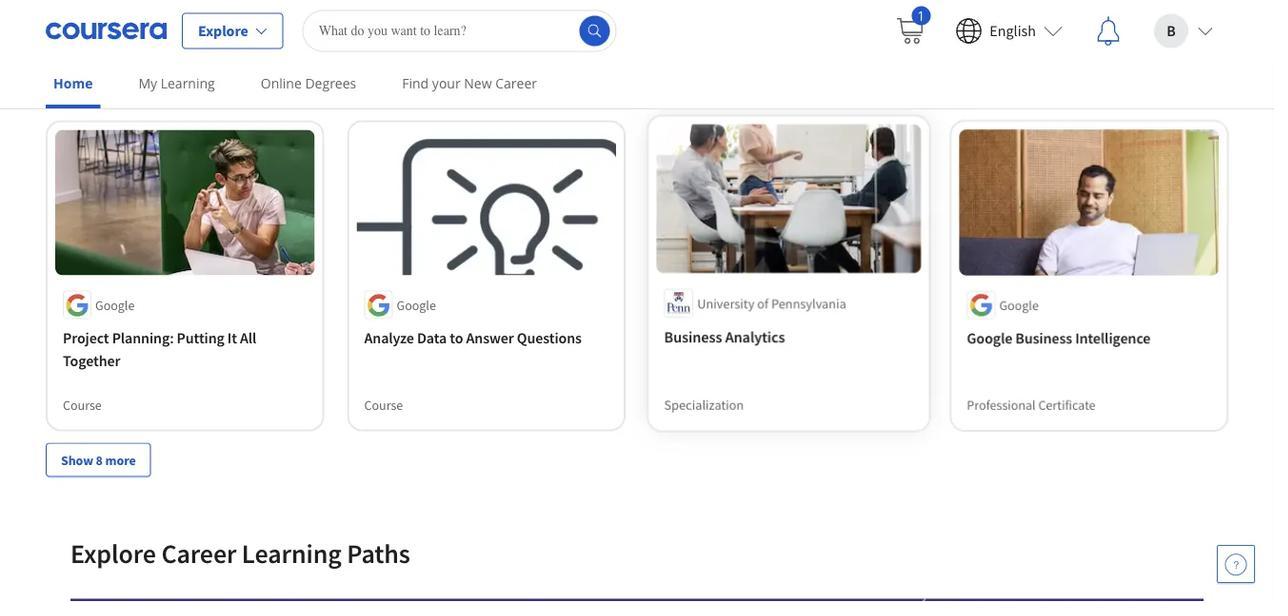 Task type: describe. For each thing, give the bounding box(es) containing it.
specialization
[[665, 397, 744, 414]]

1 vertical spatial career
[[161, 538, 237, 571]]

coursera image
[[46, 16, 167, 46]]

all
[[240, 330, 256, 349]]

my learning link
[[131, 62, 223, 105]]

explore career learning paths
[[70, 538, 410, 571]]

based on your recent views collection element
[[34, 45, 1240, 509]]

views
[[289, 76, 352, 109]]

find your new career
[[402, 74, 537, 92]]

1
[[917, 6, 925, 24]]

online degrees
[[261, 74, 356, 92]]

business inside 'link'
[[665, 329, 722, 348]]

on
[[119, 76, 148, 109]]

analyze data to answer questions link
[[364, 328, 609, 351]]

home link
[[46, 62, 100, 109]]

find
[[402, 74, 429, 92]]

course for analyze data to answer questions
[[364, 397, 403, 414]]

home
[[53, 74, 93, 92]]

show 8 more
[[61, 453, 136, 470]]

analytics
[[725, 329, 785, 348]]

google up professional
[[967, 330, 1013, 349]]

more
[[105, 453, 136, 470]]

university
[[698, 296, 754, 313]]

together
[[63, 353, 120, 372]]

new
[[464, 74, 492, 92]]

explore for explore career learning paths
[[70, 538, 156, 571]]

based
[[46, 76, 114, 109]]

based on your recent views
[[46, 76, 352, 109]]

google for data
[[397, 297, 436, 314]]

online degrees link
[[253, 62, 364, 105]]

degrees
[[305, 74, 356, 92]]

university of pennsylvania
[[698, 296, 845, 313]]

explore for explore
[[198, 21, 248, 40]]

project planning: putting it all together
[[63, 330, 256, 372]]

find your new career link
[[394, 62, 545, 105]]

business analytics
[[665, 329, 785, 348]]

help center image
[[1225, 553, 1247, 576]]



Task type: vqa. For each thing, say whether or not it's contained in the screenshot.
Show 8 more
yes



Task type: locate. For each thing, give the bounding box(es) containing it.
data
[[417, 330, 447, 349]]

b
[[1167, 21, 1176, 40]]

0 horizontal spatial business
[[665, 329, 722, 348]]

1 horizontal spatial learning
[[242, 538, 342, 571]]

show
[[61, 453, 93, 470]]

1 horizontal spatial explore
[[198, 21, 248, 40]]

8
[[96, 453, 103, 470]]

shopping cart: 1 item element
[[894, 6, 931, 46]]

explore inside explore popup button
[[198, 21, 248, 40]]

career
[[495, 74, 537, 92], [161, 538, 237, 571]]

show 8 more button
[[46, 444, 151, 478]]

1 horizontal spatial course
[[364, 397, 403, 414]]

google business intelligence link
[[967, 328, 1211, 351]]

course down together
[[63, 397, 102, 414]]

explore button
[[182, 13, 283, 49]]

it
[[227, 330, 237, 349]]

1 vertical spatial explore
[[70, 538, 156, 571]]

google up planning:
[[95, 297, 135, 314]]

analyze data to answer questions
[[364, 330, 582, 349]]

google business intelligence
[[967, 330, 1150, 349]]

of
[[757, 296, 768, 313]]

pennsylvania
[[771, 296, 845, 313]]

business
[[665, 329, 722, 348], [1015, 330, 1072, 349]]

0 vertical spatial learning
[[161, 74, 215, 92]]

business down university
[[665, 329, 722, 348]]

1 vertical spatial learning
[[242, 538, 342, 571]]

questions
[[517, 330, 582, 349]]

paths
[[347, 538, 410, 571]]

google for planning:
[[95, 297, 135, 314]]

my learning
[[138, 74, 215, 92]]

google up data
[[397, 297, 436, 314]]

google up google business intelligence
[[999, 297, 1039, 314]]

explore down more at the bottom
[[70, 538, 156, 571]]

business analytics link
[[665, 327, 912, 350]]

0 horizontal spatial learning
[[161, 74, 215, 92]]

explore up "recent"
[[198, 21, 248, 40]]

intelligence
[[1075, 330, 1150, 349]]

course down analyze
[[364, 397, 403, 414]]

explore
[[198, 21, 248, 40], [70, 538, 156, 571]]

learning right my
[[161, 74, 215, 92]]

learning left paths
[[242, 538, 342, 571]]

business up professional certificate
[[1015, 330, 1072, 349]]

professional certificate
[[967, 397, 1096, 414]]

learning
[[161, 74, 215, 92], [242, 538, 342, 571]]

project
[[63, 330, 109, 349]]

recent
[[208, 76, 284, 109]]

online
[[261, 74, 302, 92]]

1 course from the left
[[63, 397, 102, 414]]

0 horizontal spatial course
[[63, 397, 102, 414]]

None search field
[[303, 10, 617, 52]]

0 horizontal spatial explore
[[70, 538, 156, 571]]

english
[[990, 21, 1036, 40]]

analyze
[[364, 330, 414, 349]]

What do you want to learn? text field
[[303, 10, 617, 52]]

google
[[95, 297, 135, 314], [397, 297, 436, 314], [999, 297, 1039, 314], [967, 330, 1013, 349]]

b button
[[1139, 0, 1228, 61]]

your
[[432, 74, 461, 92]]

answer
[[466, 330, 514, 349]]

project planning: putting it all together link
[[63, 328, 307, 373]]

professional
[[967, 397, 1036, 414]]

0 horizontal spatial career
[[161, 538, 237, 571]]

1 horizontal spatial career
[[495, 74, 537, 92]]

0 vertical spatial explore
[[198, 21, 248, 40]]

0 vertical spatial career
[[495, 74, 537, 92]]

your
[[153, 76, 202, 109]]

2 course from the left
[[364, 397, 403, 414]]

my
[[138, 74, 157, 92]]

planning:
[[112, 330, 174, 349]]

course for project planning: putting it all together
[[63, 397, 102, 414]]

google for business
[[999, 297, 1039, 314]]

course
[[63, 397, 102, 414], [364, 397, 403, 414]]

certificate
[[1038, 397, 1096, 414]]

to
[[450, 330, 463, 349]]

1 link
[[879, 0, 940, 61]]

english button
[[940, 0, 1078, 61]]

putting
[[177, 330, 224, 349]]

1 horizontal spatial business
[[1015, 330, 1072, 349]]



